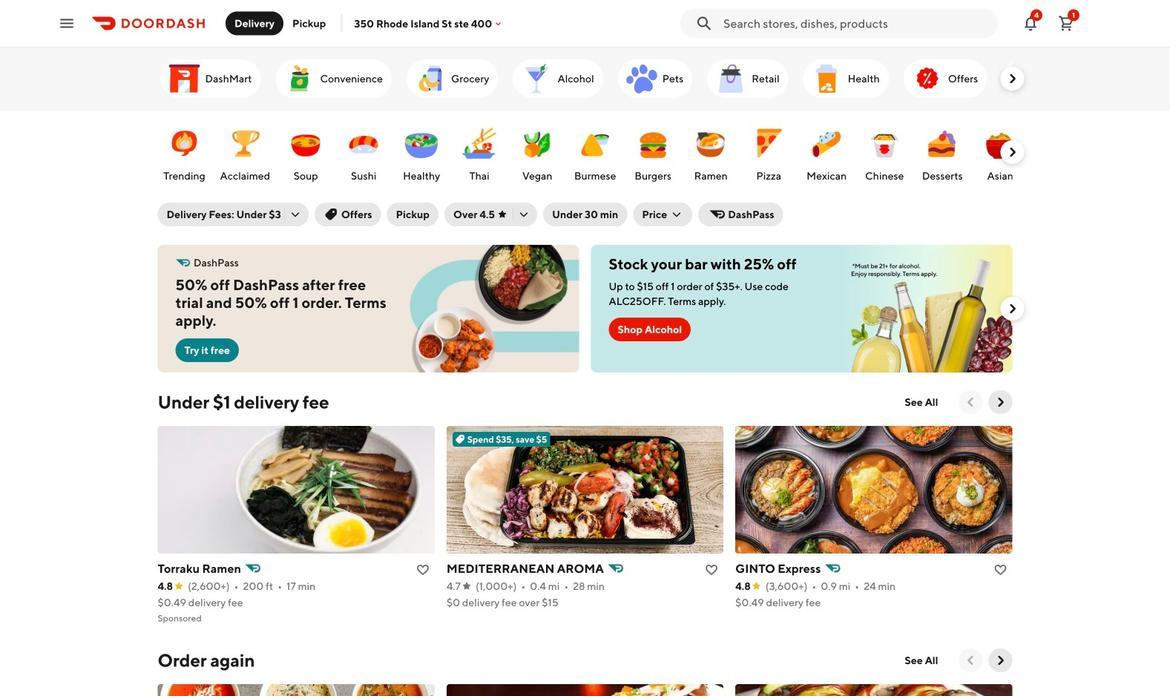 Task type: vqa. For each thing, say whether or not it's contained in the screenshot.
Next button of carousel image
yes



Task type: describe. For each thing, give the bounding box(es) containing it.
grocery image
[[413, 61, 448, 96]]

retail image
[[713, 61, 749, 96]]

0 items, open order cart image
[[1058, 14, 1075, 32]]

0 vertical spatial next button of carousel image
[[1005, 145, 1020, 160]]

1 vertical spatial next button of carousel image
[[1005, 301, 1020, 316]]

offers image
[[910, 61, 945, 96]]

open menu image
[[58, 14, 76, 32]]



Task type: locate. For each thing, give the bounding box(es) containing it.
flowers image
[[1008, 61, 1044, 96]]

previous button of carousel image
[[964, 395, 979, 410], [964, 653, 979, 668]]

1 vertical spatial previous button of carousel image
[[964, 653, 979, 668]]

convenience image
[[282, 61, 317, 96]]

0 vertical spatial next button of carousel image
[[1005, 71, 1020, 86]]

dashmart image
[[167, 61, 202, 96]]

health image
[[810, 61, 845, 96]]

2 vertical spatial next button of carousel image
[[993, 395, 1008, 410]]

next button of carousel image
[[1005, 71, 1020, 86], [993, 653, 1008, 668]]

1 previous button of carousel image from the top
[[964, 395, 979, 410]]

0 vertical spatial previous button of carousel image
[[964, 395, 979, 410]]

next button of carousel image
[[1005, 145, 1020, 160], [1005, 301, 1020, 316], [993, 395, 1008, 410]]

Store search: begin typing to search for stores available on DoorDash text field
[[724, 15, 989, 32]]

pets image
[[624, 61, 660, 96]]

1 vertical spatial next button of carousel image
[[993, 653, 1008, 668]]

notification bell image
[[1022, 14, 1040, 32]]

2 previous button of carousel image from the top
[[964, 653, 979, 668]]

alcohol image
[[519, 61, 555, 96]]



